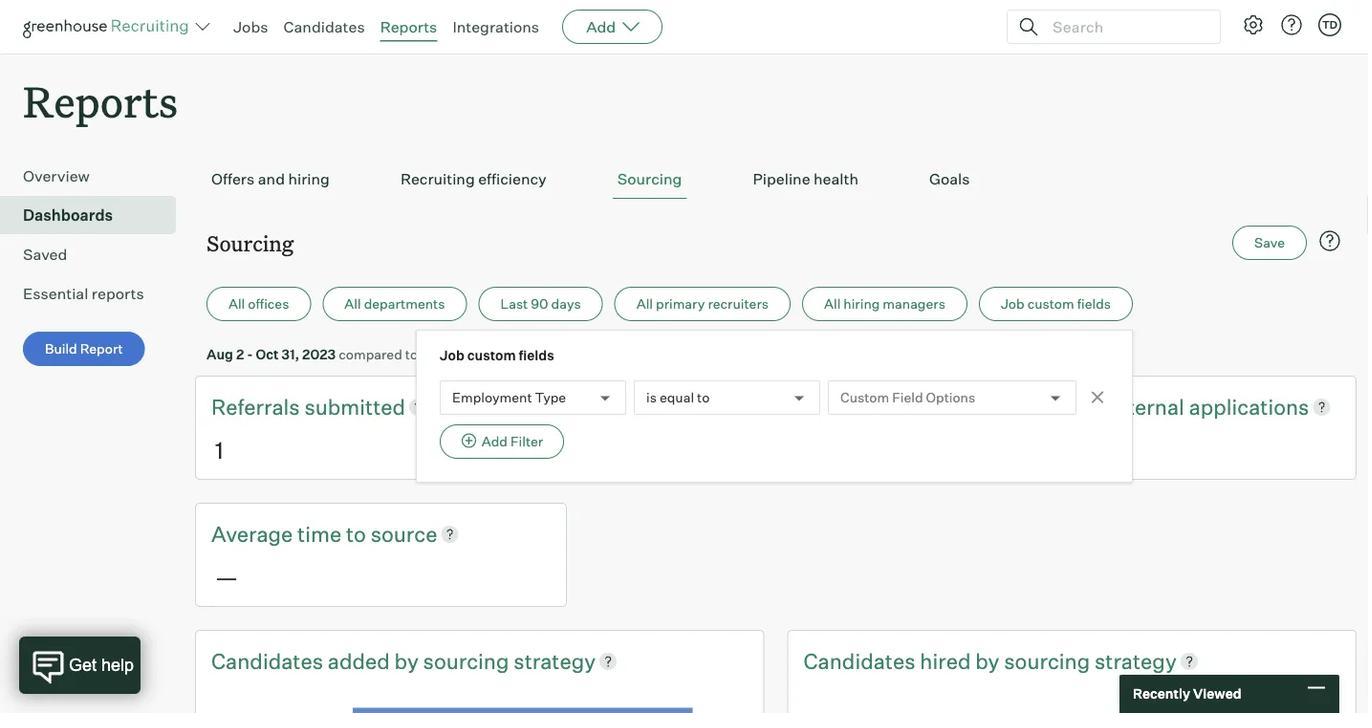 Task type: locate. For each thing, give the bounding box(es) containing it.
employment
[[452, 389, 532, 406]]

1 horizontal spatial added link
[[710, 392, 773, 422]]

job custom fields button
[[979, 287, 1133, 321]]

1 horizontal spatial sourcing link
[[1004, 646, 1095, 676]]

1 vertical spatial job
[[440, 347, 465, 364]]

0 horizontal spatial add
[[482, 433, 508, 450]]

candidates right jobs
[[284, 17, 365, 36]]

tab list
[[207, 160, 1345, 199]]

build report
[[45, 341, 123, 357]]

is
[[646, 389, 657, 406]]

by for hired
[[976, 648, 1000, 674]]

job custom fields
[[1001, 296, 1111, 312], [440, 347, 554, 364]]

0 vertical spatial to
[[405, 346, 418, 363]]

- right 2 at left
[[247, 346, 253, 363]]

0 horizontal spatial job
[[440, 347, 465, 364]]

overview
[[23, 167, 90, 186]]

by link
[[395, 646, 423, 676], [976, 646, 1004, 676]]

referrals link
[[211, 392, 305, 422]]

hiring right and
[[288, 169, 330, 189]]

1 horizontal spatial aug
[[472, 346, 499, 363]]

2 all from the left
[[345, 296, 361, 312]]

0 horizontal spatial 2023
[[302, 346, 336, 363]]

0 horizontal spatial strategy link
[[514, 646, 596, 676]]

strategy link for candidates added by sourcing
[[514, 646, 596, 676]]

1 xychart image from the left
[[238, 694, 722, 713]]

2 strategy link from the left
[[1095, 646, 1177, 676]]

2023
[[302, 346, 336, 363], [514, 346, 548, 363]]

sourcing link for candidates hired by sourcing
[[1004, 646, 1095, 676]]

viewed
[[1193, 686, 1242, 702]]

average
[[211, 521, 293, 547]]

time link
[[298, 519, 346, 549]]

submitted
[[305, 394, 406, 420]]

sourcing link
[[423, 646, 514, 676], [1004, 646, 1095, 676]]

1 vertical spatial add
[[482, 433, 508, 450]]

1 horizontal spatial add
[[586, 17, 616, 36]]

1 sourcing from the left
[[423, 648, 509, 674]]

candidates for candidates hired by sourcing
[[804, 648, 916, 674]]

job
[[1001, 296, 1025, 312], [440, 347, 465, 364]]

aug left 2 at left
[[207, 346, 233, 363]]

1 horizontal spatial custom
[[1028, 296, 1075, 312]]

reports
[[92, 284, 144, 303]]

0 horizontal spatial hiring
[[288, 169, 330, 189]]

td button
[[1319, 13, 1342, 36]]

add inside button
[[482, 433, 508, 450]]

2023 right 1,
[[514, 346, 548, 363]]

1 vertical spatial sourcing
[[207, 229, 294, 257]]

all left departments
[[345, 296, 361, 312]]

0 vertical spatial job
[[1001, 296, 1025, 312]]

all left managers
[[824, 296, 841, 312]]

1 strategy link from the left
[[514, 646, 596, 676]]

0 horizontal spatial added
[[328, 648, 390, 674]]

to right equal
[[697, 389, 710, 406]]

hiring left managers
[[844, 296, 880, 312]]

2 by link from the left
[[976, 646, 1004, 676]]

offers
[[211, 169, 255, 189]]

0 vertical spatial job custom fields
[[1001, 296, 1111, 312]]

0 horizontal spatial custom
[[467, 347, 516, 364]]

to left may
[[405, 346, 418, 363]]

all left primary at top
[[637, 296, 653, 312]]

0 horizontal spatial xychart image
[[238, 694, 722, 713]]

sourcing button
[[613, 160, 687, 199]]

add
[[586, 17, 616, 36], [482, 433, 508, 450]]

by for added
[[395, 648, 419, 674]]

2 strategy from the left
[[1095, 648, 1177, 674]]

internal
[[1109, 394, 1185, 420]]

departments
[[364, 296, 445, 312]]

to link
[[346, 519, 371, 549]]

1 horizontal spatial fields
[[1077, 296, 1111, 312]]

all hiring managers
[[824, 296, 946, 312]]

0 horizontal spatial by link
[[395, 646, 423, 676]]

2 vertical spatial to
[[346, 521, 366, 547]]

may
[[421, 346, 449, 363]]

Search text field
[[1048, 13, 1203, 41]]

prospects link
[[606, 392, 710, 422]]

1 sourcing link from the left
[[423, 646, 514, 676]]

number link
[[1001, 392, 1086, 422]]

equal
[[660, 389, 694, 406]]

0 horizontal spatial -
[[247, 346, 253, 363]]

sourcing
[[618, 169, 682, 189], [207, 229, 294, 257]]

1 horizontal spatial -
[[463, 346, 469, 363]]

add inside popup button
[[586, 17, 616, 36]]

faq image
[[1319, 230, 1342, 253]]

1 all from the left
[[229, 296, 245, 312]]

1 - from the left
[[247, 346, 253, 363]]

1 horizontal spatial sourcing
[[1004, 648, 1090, 674]]

aug
[[207, 346, 233, 363], [472, 346, 499, 363]]

0 horizontal spatial fields
[[519, 347, 554, 364]]

0 horizontal spatial sourcing
[[207, 229, 294, 257]]

to for average time to
[[346, 521, 366, 547]]

days
[[551, 296, 581, 312]]

added link
[[710, 392, 773, 422], [328, 646, 395, 676]]

to
[[405, 346, 418, 363], [697, 389, 710, 406], [346, 521, 366, 547]]

xychart image
[[238, 694, 722, 713], [831, 694, 1314, 713]]

1 horizontal spatial strategy
[[1095, 648, 1177, 674]]

all inside 'button'
[[637, 296, 653, 312]]

submitted link
[[305, 392, 406, 422]]

tab list containing offers and hiring
[[207, 160, 1345, 199]]

1 horizontal spatial job custom fields
[[1001, 296, 1111, 312]]

0 horizontal spatial aug
[[207, 346, 233, 363]]

1 horizontal spatial 2023
[[514, 346, 548, 363]]

sourcing
[[423, 648, 509, 674], [1004, 648, 1090, 674]]

custom
[[1028, 296, 1075, 312], [467, 347, 516, 364]]

to right time
[[346, 521, 366, 547]]

health
[[814, 169, 859, 189]]

0 horizontal spatial added link
[[328, 646, 395, 676]]

offers and hiring
[[211, 169, 330, 189]]

sourcing for candidates hired by sourcing
[[1004, 648, 1090, 674]]

1 by from the left
[[395, 648, 419, 674]]

last
[[501, 296, 528, 312]]

1 vertical spatial added link
[[328, 646, 395, 676]]

1 vertical spatial reports
[[23, 73, 178, 129]]

0 horizontal spatial sourcing link
[[423, 646, 514, 676]]

1 horizontal spatial strategy link
[[1095, 646, 1177, 676]]

added
[[710, 394, 773, 420], [328, 648, 390, 674]]

0 horizontal spatial by
[[395, 648, 419, 674]]

by
[[395, 648, 419, 674], [976, 648, 1000, 674]]

4
[[451, 346, 461, 363]]

candidates down the —
[[211, 648, 323, 674]]

2023 right 31,
[[302, 346, 336, 363]]

1 horizontal spatial by
[[976, 648, 1000, 674]]

report
[[80, 341, 123, 357]]

1 horizontal spatial to
[[405, 346, 418, 363]]

- right 4
[[463, 346, 469, 363]]

recently
[[1133, 686, 1191, 702]]

1 vertical spatial hiring
[[844, 296, 880, 312]]

1 horizontal spatial xychart image
[[831, 694, 1314, 713]]

strategy for candidates hired by sourcing
[[1095, 648, 1177, 674]]

average time to
[[211, 521, 371, 547]]

strategy for candidates added by sourcing
[[514, 648, 596, 674]]

custom inside button
[[1028, 296, 1075, 312]]

4 all from the left
[[824, 296, 841, 312]]

goals
[[929, 169, 970, 189]]

aug left 1,
[[472, 346, 499, 363]]

hiring
[[288, 169, 330, 189], [844, 296, 880, 312]]

recruiting
[[401, 169, 475, 189]]

2 xychart image from the left
[[831, 694, 1314, 713]]

0 horizontal spatial to
[[346, 521, 366, 547]]

0 horizontal spatial strategy
[[514, 648, 596, 674]]

0 vertical spatial reports
[[380, 17, 437, 36]]

1 horizontal spatial hiring
[[844, 296, 880, 312]]

2 sourcing from the left
[[1004, 648, 1090, 674]]

1 by link from the left
[[395, 646, 423, 676]]

all inside 'button'
[[345, 296, 361, 312]]

0 vertical spatial sourcing
[[618, 169, 682, 189]]

all for all departments
[[345, 296, 361, 312]]

td
[[1322, 18, 1338, 31]]

1 horizontal spatial by link
[[976, 646, 1004, 676]]

0 vertical spatial custom
[[1028, 296, 1075, 312]]

candidates for candidates added by sourcing
[[211, 648, 323, 674]]

0 vertical spatial add
[[586, 17, 616, 36]]

0 vertical spatial fields
[[1077, 296, 1111, 312]]

save
[[1255, 234, 1285, 251]]

integrations link
[[453, 17, 539, 36]]

1 vertical spatial to
[[697, 389, 710, 406]]

reports down greenhouse recruiting image
[[23, 73, 178, 129]]

2 sourcing link from the left
[[1004, 646, 1095, 676]]

reports link
[[380, 17, 437, 36]]

add filter button
[[440, 425, 564, 459]]

candidates link
[[284, 17, 365, 36], [211, 646, 328, 676], [804, 646, 920, 676]]

candidates left hired
[[804, 648, 916, 674]]

candidates
[[284, 17, 365, 36], [211, 648, 323, 674], [804, 648, 916, 674]]

1 horizontal spatial job
[[1001, 296, 1025, 312]]

1 strategy from the left
[[514, 648, 596, 674]]

candidates link for candidates hired by sourcing
[[804, 646, 920, 676]]

2 horizontal spatial to
[[697, 389, 710, 406]]

xychart image for candidates hired by sourcing
[[831, 694, 1314, 713]]

reports left integrations
[[380, 17, 437, 36]]

all departments button
[[323, 287, 467, 321]]

prospects
[[606, 394, 710, 420]]

0 horizontal spatial sourcing
[[423, 648, 509, 674]]

pipeline health
[[753, 169, 859, 189]]

recruiting efficiency button
[[396, 160, 552, 199]]

type
[[535, 389, 566, 406]]

1 horizontal spatial sourcing
[[618, 169, 682, 189]]

0 horizontal spatial job custom fields
[[440, 347, 554, 364]]

3 all from the left
[[637, 296, 653, 312]]

all left offices
[[229, 296, 245, 312]]

0 vertical spatial added
[[710, 394, 773, 420]]

2 by from the left
[[976, 648, 1000, 674]]

0 vertical spatial hiring
[[288, 169, 330, 189]]

add button
[[562, 10, 663, 44]]



Task type: describe. For each thing, give the bounding box(es) containing it.
2 2023 from the left
[[514, 346, 548, 363]]

efficiency
[[478, 169, 547, 189]]

applications link
[[1189, 392, 1310, 422]]

all for all primary recruiters
[[637, 296, 653, 312]]

overview link
[[23, 165, 168, 188]]

build report button
[[23, 332, 145, 366]]

aug 2 - oct 31, 2023 compared to may 4 - aug 1, 2023
[[207, 346, 548, 363]]

candidates hired by sourcing
[[804, 648, 1095, 674]]

jobs link
[[233, 17, 268, 36]]

compared
[[339, 346, 402, 363]]

candidates added by sourcing
[[211, 648, 514, 674]]

configure image
[[1242, 13, 1265, 36]]

offices
[[248, 296, 289, 312]]

integrations
[[453, 17, 539, 36]]

and
[[258, 169, 285, 189]]

all departments
[[345, 296, 445, 312]]

strategy link for candidates hired by sourcing
[[1095, 646, 1177, 676]]

referrals
[[211, 394, 305, 420]]

fields inside button
[[1077, 296, 1111, 312]]

oct
[[256, 346, 279, 363]]

add for add
[[586, 17, 616, 36]]

essential reports link
[[23, 282, 168, 305]]

xychart image for candidates added by sourcing
[[238, 694, 722, 713]]

90
[[531, 296, 548, 312]]

save button
[[1233, 226, 1307, 260]]

1 horizontal spatial added
[[710, 394, 773, 420]]

all hiring managers button
[[802, 287, 968, 321]]

primary
[[656, 296, 705, 312]]

filter
[[511, 433, 543, 450]]

options
[[926, 389, 976, 406]]

saved link
[[23, 243, 168, 266]]

essential reports
[[23, 284, 144, 303]]

0 vertical spatial added link
[[710, 392, 773, 422]]

recruiters
[[708, 296, 769, 312]]

jobs
[[233, 17, 268, 36]]

1 vertical spatial added
[[328, 648, 390, 674]]

goals button
[[925, 160, 975, 199]]

candidates for candidates
[[284, 17, 365, 36]]

1 vertical spatial fields
[[519, 347, 554, 364]]

by link for hired
[[976, 646, 1004, 676]]

applications
[[1189, 394, 1310, 420]]

by link for added
[[395, 646, 423, 676]]

all for all offices
[[229, 296, 245, 312]]

field
[[892, 389, 923, 406]]

of
[[1086, 394, 1105, 420]]

2
[[236, 346, 244, 363]]

31,
[[281, 346, 299, 363]]

saved
[[23, 245, 67, 264]]

internal link
[[1109, 392, 1189, 422]]

build
[[45, 341, 77, 357]]

sourcing for candidates added by sourcing
[[423, 648, 509, 674]]

last 90 days button
[[479, 287, 603, 321]]

source
[[371, 521, 437, 547]]

sourcing link for candidates added by sourcing
[[423, 646, 514, 676]]

dashboards link
[[23, 204, 168, 227]]

all offices
[[229, 296, 289, 312]]

1 vertical spatial job custom fields
[[440, 347, 554, 364]]

average link
[[211, 519, 298, 549]]

all primary recruiters
[[637, 296, 769, 312]]

all primary recruiters button
[[615, 287, 791, 321]]

1,
[[502, 346, 511, 363]]

offers and hiring button
[[207, 160, 335, 199]]

last 90 days
[[501, 296, 581, 312]]

essential
[[23, 284, 88, 303]]

pipeline
[[753, 169, 811, 189]]

is equal to
[[646, 389, 710, 406]]

1 aug from the left
[[207, 346, 233, 363]]

all offices button
[[207, 287, 311, 321]]

recruiting efficiency
[[401, 169, 547, 189]]

dashboards
[[23, 206, 113, 225]]

add filter
[[482, 433, 543, 450]]

hired link
[[920, 646, 976, 676]]

employment type
[[452, 389, 566, 406]]

1
[[215, 436, 224, 464]]

job inside button
[[1001, 296, 1025, 312]]

sourcing inside button
[[618, 169, 682, 189]]

1 vertical spatial custom
[[467, 347, 516, 364]]

all for all hiring managers
[[824, 296, 841, 312]]

add for add filter
[[482, 433, 508, 450]]

job custom fields inside job custom fields button
[[1001, 296, 1111, 312]]

candidates link for candidates added by sourcing
[[211, 646, 328, 676]]

source link
[[371, 519, 437, 549]]

of link
[[1086, 392, 1109, 422]]

to for is equal to
[[697, 389, 710, 406]]

2 aug from the left
[[472, 346, 499, 363]]

1 2023 from the left
[[302, 346, 336, 363]]

custom
[[841, 389, 889, 406]]

—
[[215, 563, 238, 591]]

managers
[[883, 296, 946, 312]]

custom field options
[[841, 389, 976, 406]]

hired
[[920, 648, 971, 674]]

greenhouse recruiting image
[[23, 15, 195, 38]]

number of internal
[[1001, 394, 1189, 420]]

time
[[298, 521, 342, 547]]

1 horizontal spatial reports
[[380, 17, 437, 36]]

0 horizontal spatial reports
[[23, 73, 178, 129]]

2 - from the left
[[463, 346, 469, 363]]

td button
[[1315, 10, 1345, 40]]

pipeline health button
[[748, 160, 863, 199]]



Task type: vqa. For each thing, say whether or not it's contained in the screenshot.
recruiting efficiency on the left top
yes



